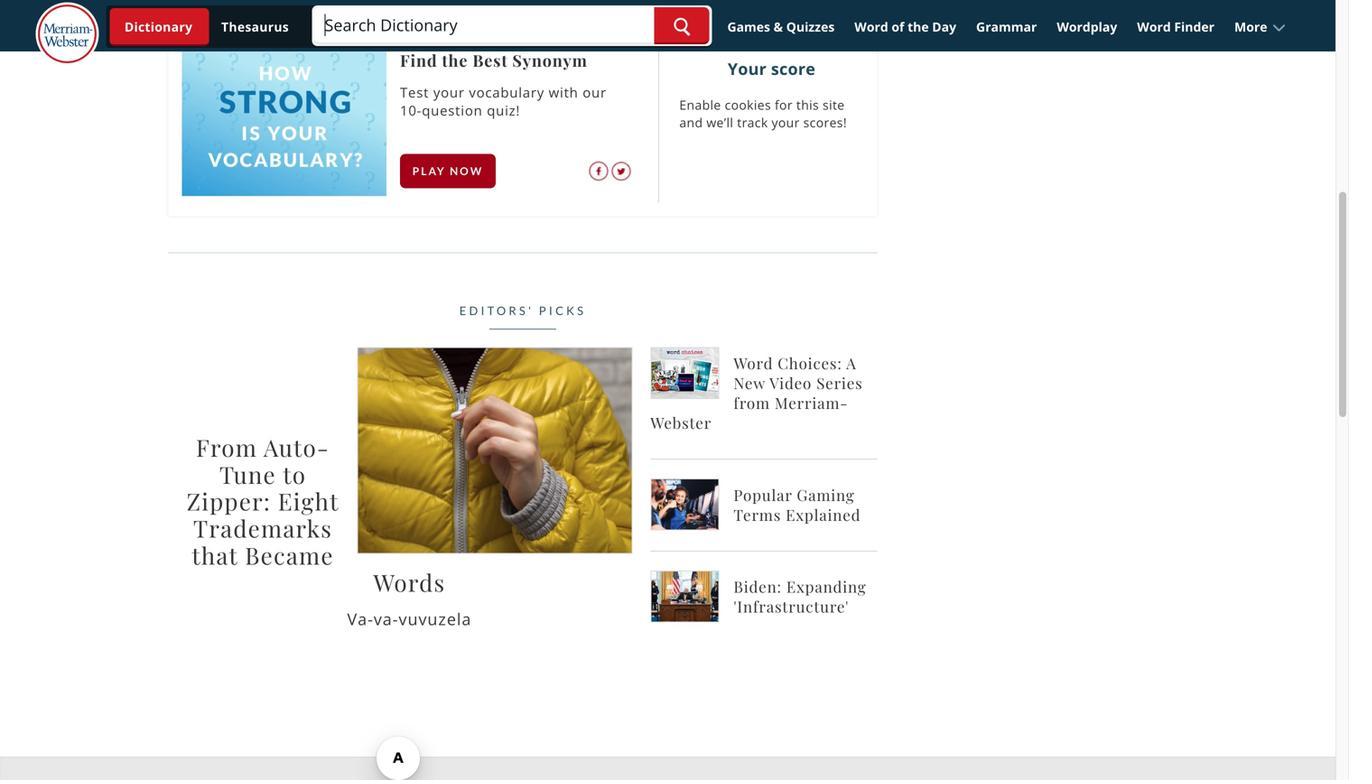 Task type: vqa. For each thing, say whether or not it's contained in the screenshot.
application
no



Task type: describe. For each thing, give the bounding box(es) containing it.
explained
[[786, 504, 861, 525]]

to
[[283, 459, 306, 490]]

day
[[932, 18, 957, 35]]

more
[[1235, 18, 1268, 35]]

find
[[400, 49, 438, 71]]

our
[[583, 83, 607, 102]]

track
[[737, 114, 768, 131]]

word of the day link
[[847, 11, 965, 43]]

more button
[[1227, 11, 1295, 43]]

editors'
[[460, 304, 534, 318]]

va-va-vuvuzela link
[[187, 608, 633, 631]]

popular gaming terms explained
[[734, 484, 861, 525]]

new
[[734, 373, 766, 393]]

games & quizzes
[[727, 18, 835, 35]]

find the best synonym link
[[400, 49, 588, 71]]

play now
[[413, 164, 484, 177]]

search word image
[[673, 17, 690, 36]]

find the best synonym
[[400, 49, 588, 71]]

'infrastructure'
[[734, 596, 849, 617]]

gaming
[[797, 484, 855, 505]]

word for of
[[855, 18, 889, 35]]

quizzes
[[787, 18, 835, 35]]

we'll
[[707, 114, 734, 131]]

series
[[817, 373, 863, 393]]

synonym
[[513, 49, 588, 71]]

expanding
[[787, 576, 867, 597]]

from auto- tune to zipper: eight trademarks that became words
[[187, 432, 446, 598]]

best
[[473, 49, 508, 71]]

scores!
[[804, 114, 847, 131]]

your score
[[728, 58, 816, 80]]

young video game players exchanging fist bumps at a tournament image
[[651, 480, 718, 530]]

eight
[[278, 486, 339, 517]]

merriam-webster logo link
[[36, 2, 99, 67]]

va-
[[374, 608, 399, 631]]

quiz!
[[487, 101, 520, 120]]

zipper:
[[187, 486, 271, 517]]

for
[[775, 96, 793, 113]]

word choices: a new video series from merriam- webster
[[651, 353, 863, 433]]

your inside the enable cookies for this site and we'll track your scores!
[[772, 114, 800, 131]]

popular gaming terms explained link
[[734, 484, 861, 525]]

va-va-vuvuzela
[[347, 608, 472, 631]]

wordplay link
[[1049, 11, 1126, 43]]

enable cookies for this site and we'll track your scores!
[[680, 96, 847, 131]]

now
[[450, 164, 484, 177]]

toggle search dictionary/thesaurus image
[[110, 8, 209, 46]]

with
[[549, 83, 579, 102]]

this
[[797, 96, 819, 113]]

biden: expanding 'infrastructure' link
[[734, 576, 867, 617]]

va-
[[347, 608, 374, 631]]

tune
[[219, 459, 276, 490]]

merriam webster - established 1828 image
[[36, 2, 99, 67]]

play
[[413, 164, 446, 177]]



Task type: locate. For each thing, give the bounding box(es) containing it.
the
[[908, 18, 929, 35], [442, 49, 468, 71]]

picks
[[539, 304, 586, 318]]

from
[[734, 392, 770, 413]]

that
[[192, 540, 238, 571]]

test
[[400, 83, 429, 102]]

games & quizzes link
[[719, 11, 843, 43]]

question
[[422, 101, 483, 120]]

word choices promotional image image
[[651, 348, 718, 398]]

of
[[892, 18, 905, 35]]

1 horizontal spatial word
[[855, 18, 889, 35]]

alt 655647cb5c891 image
[[358, 348, 632, 553]]

a
[[846, 353, 857, 374]]

vocabulary
[[469, 83, 545, 102]]

1 vertical spatial the
[[442, 49, 468, 71]]

enable
[[680, 96, 721, 113]]

your down for
[[772, 114, 800, 131]]

word choices: a new video series from merriam- webster link
[[651, 353, 863, 433]]

word left of
[[855, 18, 889, 35]]

your
[[433, 83, 465, 102], [772, 114, 800, 131]]

Search search field
[[314, 7, 709, 44]]

0 vertical spatial your
[[433, 83, 465, 102]]

word inside word choices: a new video series from merriam- webster
[[734, 353, 773, 374]]

word finder link
[[1129, 11, 1223, 43]]

words
[[373, 567, 446, 598]]

0 horizontal spatial your
[[433, 83, 465, 102]]

games
[[727, 18, 770, 35]]

word up "from"
[[734, 353, 773, 374]]

play now link
[[400, 154, 496, 188]]

wordplay
[[1057, 18, 1118, 35]]

your right test
[[433, 83, 465, 102]]

editors' picks
[[460, 304, 586, 318]]

finder
[[1175, 18, 1215, 35]]

10-
[[400, 101, 422, 120]]

the left best
[[442, 49, 468, 71]]

&
[[774, 18, 783, 35]]

word
[[855, 18, 889, 35], [1137, 18, 1171, 35], [734, 353, 773, 374]]

how strong is your vocabulary? image
[[182, 42, 387, 197]]

0 horizontal spatial the
[[442, 49, 468, 71]]

your
[[728, 58, 767, 80]]

word for choices:
[[734, 353, 773, 374]]

site
[[823, 96, 845, 113]]

biden:
[[734, 576, 782, 597]]

0 horizontal spatial word
[[734, 353, 773, 374]]

test your vocabulary with our 10-question quiz!
[[400, 83, 607, 120]]

merriam-
[[775, 392, 848, 413]]

the right of
[[908, 18, 929, 35]]

and
[[680, 114, 703, 131]]

0 vertical spatial the
[[908, 18, 929, 35]]

trademarks
[[193, 513, 332, 544]]

1 horizontal spatial your
[[772, 114, 800, 131]]

video
[[770, 373, 812, 393]]

biden: expanding 'infrastructure'
[[734, 576, 867, 617]]

grammar link
[[968, 11, 1045, 43]]

from auto- tune to zipper: eight trademarks that became words link
[[187, 432, 446, 598]]

terms
[[734, 504, 781, 525]]

1 horizontal spatial the
[[908, 18, 929, 35]]

1 vertical spatial your
[[772, 114, 800, 131]]

became
[[245, 540, 334, 571]]

cookies
[[725, 96, 771, 113]]

popular
[[734, 484, 792, 505]]

joe biden signing legislation in oval office image
[[651, 572, 718, 622]]

word finder
[[1137, 18, 1215, 35]]

from
[[196, 432, 257, 463]]

word left finder
[[1137, 18, 1171, 35]]

auto-
[[264, 432, 330, 463]]

2 horizontal spatial word
[[1137, 18, 1171, 35]]

word for finder
[[1137, 18, 1171, 35]]

score
[[771, 58, 816, 80]]

vuvuzela
[[399, 608, 472, 631]]

grammar
[[976, 18, 1037, 35]]

word of the day
[[855, 18, 957, 35]]

webster
[[651, 412, 712, 433]]

choices:
[[778, 353, 842, 374]]

your inside test your vocabulary with our 10-question quiz!
[[433, 83, 465, 102]]



